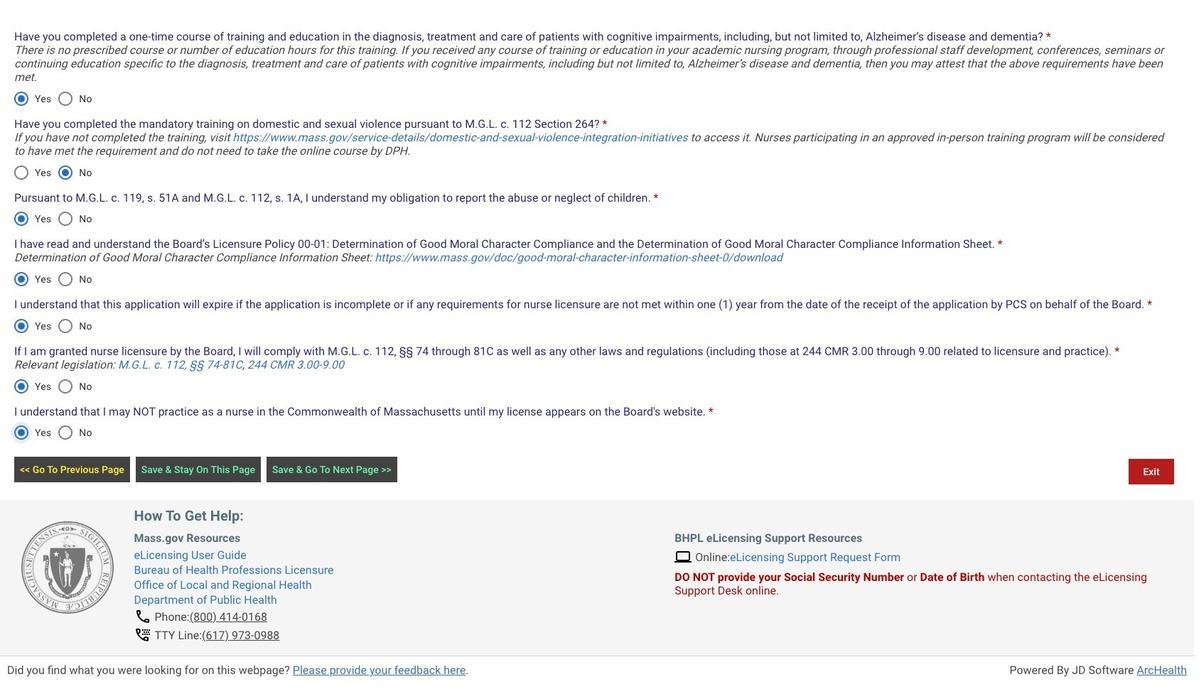 Task type: vqa. For each thing, say whether or not it's contained in the screenshot.
6th option group from the top of the page
yes



Task type: describe. For each thing, give the bounding box(es) containing it.
5 option group from the top
[[6, 309, 99, 343]]

1 option group from the top
[[6, 82, 99, 116]]

7 option group from the top
[[6, 416, 99, 450]]



Task type: locate. For each thing, give the bounding box(es) containing it.
3 option group from the top
[[6, 202, 99, 236]]

2 option group from the top
[[6, 155, 99, 189]]

option group
[[6, 82, 99, 116], [6, 155, 99, 189], [6, 202, 99, 236], [6, 262, 99, 296], [6, 309, 99, 343], [6, 369, 99, 403], [6, 416, 99, 450]]

4 option group from the top
[[6, 262, 99, 296]]

massachusetts state seal image
[[21, 522, 114, 614]]

6 option group from the top
[[6, 369, 99, 403]]



